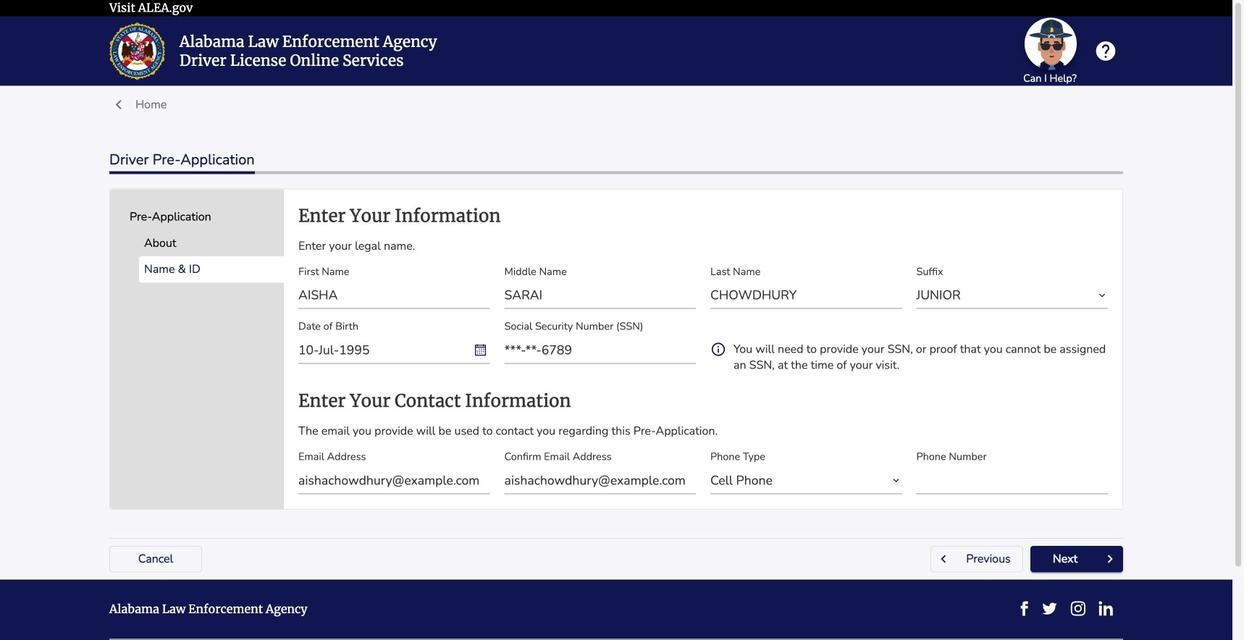 Task type: describe. For each thing, give the bounding box(es) containing it.
linkedin link image
[[1099, 601, 1113, 616]]

facebook link image
[[1021, 601, 1029, 616]]

instagram link image
[[1070, 601, 1086, 616]]



Task type: vqa. For each thing, say whether or not it's contained in the screenshot.
the Required 'email field'
no



Task type: locate. For each thing, give the bounding box(es) containing it.
None text field
[[298, 281, 490, 309], [504, 281, 696, 309], [298, 281, 490, 309], [504, 281, 696, 309]]

return to the home screen image
[[109, 22, 165, 80]]

None email field
[[298, 467, 490, 495], [504, 467, 696, 495], [298, 467, 490, 495], [504, 467, 696, 495]]

twitter link image
[[1042, 601, 1057, 616]]

name & id image
[[264, 257, 285, 283]]

None text field
[[711, 281, 902, 309], [298, 336, 490, 364], [504, 336, 696, 364], [917, 467, 1108, 495], [711, 281, 902, 309], [298, 336, 490, 364], [504, 336, 696, 364], [917, 467, 1108, 495]]



